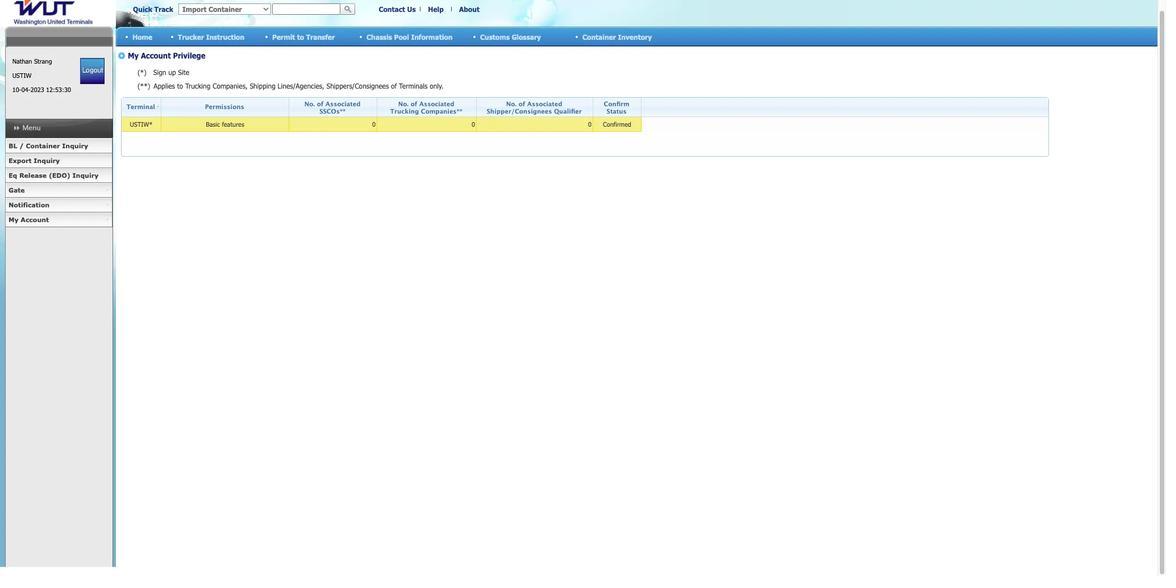 Task type: locate. For each thing, give the bounding box(es) containing it.
0 horizontal spatial container
[[26, 142, 60, 150]]

export
[[9, 157, 32, 164]]

inquiry
[[62, 142, 88, 150], [34, 157, 60, 164], [73, 172, 99, 179]]

nathan
[[12, 57, 32, 65]]

about
[[460, 5, 480, 13]]

bl
[[9, 142, 17, 150]]

container up export inquiry
[[26, 142, 60, 150]]

None text field
[[272, 3, 341, 15]]

inquiry for (edo)
[[73, 172, 99, 179]]

release
[[19, 172, 47, 179]]

pool
[[394, 33, 409, 41]]

2 vertical spatial inquiry
[[73, 172, 99, 179]]

1 vertical spatial container
[[26, 142, 60, 150]]

inquiry up the export inquiry link on the left top of the page
[[62, 142, 88, 150]]

us
[[407, 5, 416, 13]]

permit to transfer
[[272, 33, 335, 41]]

eq release (edo) inquiry link
[[5, 168, 113, 183]]

bl / container inquiry
[[9, 142, 88, 150]]

container left the inventory
[[583, 33, 616, 41]]

container
[[583, 33, 616, 41], [26, 142, 60, 150]]

trucker instruction
[[178, 33, 245, 41]]

quick
[[133, 5, 152, 13]]

nathan strang
[[12, 57, 52, 65]]

information
[[411, 33, 453, 41]]

0 vertical spatial container
[[583, 33, 616, 41]]

inquiry inside "link"
[[73, 172, 99, 179]]

quick track
[[133, 5, 173, 13]]

10-04-2023 12:53:30
[[12, 86, 71, 93]]

ustiw
[[12, 72, 32, 79]]

0 vertical spatial inquiry
[[62, 142, 88, 150]]

my account
[[9, 216, 49, 223]]

chassis
[[367, 33, 392, 41]]

help
[[428, 5, 444, 13]]

container inventory
[[583, 33, 652, 41]]

customs glossary
[[481, 33, 541, 41]]

contact us link
[[379, 5, 416, 13]]

notification link
[[5, 198, 113, 213]]

inquiry right (edo)
[[73, 172, 99, 179]]

inquiry down bl / container inquiry
[[34, 157, 60, 164]]

about link
[[460, 5, 480, 13]]

contact us
[[379, 5, 416, 13]]

my
[[9, 216, 19, 223]]

trucker
[[178, 33, 204, 41]]

gate link
[[5, 183, 113, 198]]

transfer
[[306, 33, 335, 41]]

track
[[154, 5, 173, 13]]

eq release (edo) inquiry
[[9, 172, 99, 179]]

customs
[[481, 33, 510, 41]]

permit
[[272, 33, 295, 41]]

chassis pool information
[[367, 33, 453, 41]]

strang
[[34, 57, 52, 65]]



Task type: vqa. For each thing, say whether or not it's contained in the screenshot.
'16-'
no



Task type: describe. For each thing, give the bounding box(es) containing it.
instruction
[[206, 33, 245, 41]]

1 vertical spatial inquiry
[[34, 157, 60, 164]]

10-
[[12, 86, 21, 93]]

glossary
[[512, 33, 541, 41]]

/
[[19, 142, 24, 150]]

login image
[[80, 58, 105, 84]]

1 horizontal spatial container
[[583, 33, 616, 41]]

gate
[[9, 187, 25, 194]]

home
[[133, 33, 152, 41]]

export inquiry link
[[5, 154, 113, 168]]

export inquiry
[[9, 157, 60, 164]]

my account link
[[5, 213, 113, 227]]

04-
[[21, 86, 31, 93]]

eq
[[9, 172, 17, 179]]

12:53:30
[[46, 86, 71, 93]]

inventory
[[618, 33, 652, 41]]

2023
[[30, 86, 44, 93]]

bl / container inquiry link
[[5, 139, 113, 154]]

contact
[[379, 5, 405, 13]]

to
[[297, 33, 304, 41]]

(edo)
[[49, 172, 70, 179]]

help link
[[428, 5, 444, 13]]

notification
[[9, 201, 49, 209]]

account
[[21, 216, 49, 223]]

inquiry for container
[[62, 142, 88, 150]]



